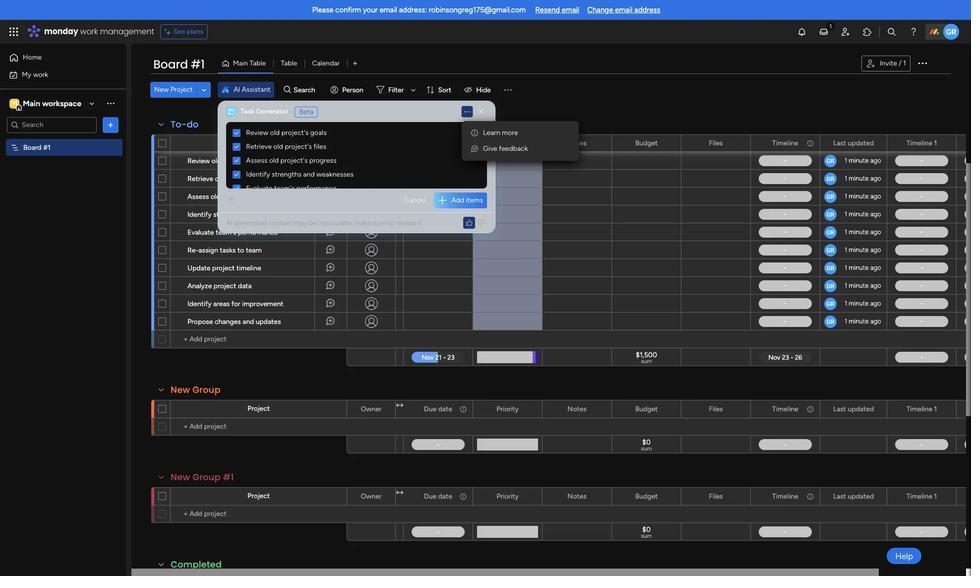 Task type: locate. For each thing, give the bounding box(es) containing it.
date for second due date field from the bottom
[[438, 405, 453, 413]]

1 group from the top
[[193, 384, 221, 396]]

propose
[[188, 318, 213, 326]]

1 vertical spatial group
[[193, 471, 221, 483]]

2 timeline 1 from the top
[[907, 405, 938, 413]]

1 vertical spatial + add project text field
[[176, 421, 342, 433]]

5 1 minute ago from the top
[[845, 228, 882, 236]]

Last updated field
[[831, 138, 877, 149], [831, 404, 877, 415], [831, 491, 877, 502]]

2 vertical spatial notes
[[568, 492, 587, 500]]

1 notes from the top
[[568, 139, 587, 147]]

files field for new group #1
[[707, 491, 726, 502]]

Files field
[[707, 138, 726, 149], [707, 404, 726, 415], [707, 491, 726, 502]]

0 horizontal spatial work
[[33, 70, 48, 79]]

2 vertical spatial files field
[[707, 491, 726, 502]]

sum
[[641, 358, 652, 365], [641, 445, 652, 452], [641, 532, 652, 539]]

task
[[241, 107, 255, 116]]

retrieve old project's files up the edit prompt and retry icon
[[188, 175, 268, 183]]

2 email from the left
[[562, 5, 580, 14]]

invite / 1
[[880, 59, 907, 67]]

1 vertical spatial v2 expand column image
[[396, 489, 403, 497]]

identify strengths and weaknesses
[[246, 170, 354, 179], [188, 210, 295, 219]]

0 vertical spatial review old project's goals
[[246, 129, 327, 137]]

0 vertical spatial strengths
[[272, 170, 302, 179]]

files for new group #1
[[709, 492, 723, 500]]

new project button
[[150, 82, 197, 98]]

analyze project data
[[188, 282, 252, 290]]

0 vertical spatial retrieve
[[246, 142, 272, 151]]

workspace selection element
[[9, 98, 83, 110]]

3 last updated field from the top
[[831, 491, 877, 502]]

help button
[[887, 548, 922, 564]]

files field for to-do
[[707, 138, 726, 149]]

review old project's goals up the edit prompt and retry icon
[[188, 157, 268, 165]]

timeline 1 for second timeline 1 field
[[907, 405, 938, 413]]

0 horizontal spatial strengths
[[213, 210, 243, 219]]

1 vertical spatial main
[[23, 99, 40, 108]]

2 ago from the top
[[871, 175, 882, 182]]

0 vertical spatial last updated field
[[831, 138, 877, 149]]

0 vertical spatial and
[[303, 170, 315, 179]]

plans
[[187, 27, 204, 36]]

1 last from the top
[[834, 139, 847, 147]]

1 vertical spatial last
[[834, 405, 847, 413]]

0 vertical spatial group
[[193, 384, 221, 396]]

review down do
[[188, 157, 210, 165]]

+ Add project text field
[[176, 333, 342, 345], [176, 421, 342, 433], [176, 508, 342, 520]]

retrieve old project's files inside field
[[246, 142, 327, 151]]

person button
[[327, 82, 370, 98]]

ai logo image
[[222, 86, 230, 94]]

2 v2 expand column image from the top
[[396, 489, 403, 497]]

inaccurate,
[[319, 219, 353, 227]]

menu image up learn more image
[[464, 108, 471, 115]]

timeline
[[773, 139, 799, 147], [907, 139, 933, 147], [773, 405, 799, 413], [907, 405, 933, 413], [773, 492, 799, 500], [907, 492, 933, 500]]

email right your
[[380, 5, 397, 14]]

1 vertical spatial identify
[[188, 210, 212, 219]]

address
[[635, 5, 661, 14]]

ai for ai generated content may be inaccurate, make sure to review it
[[226, 219, 233, 227]]

1 vertical spatial goals
[[252, 157, 268, 165]]

1 ago from the top
[[871, 157, 882, 164]]

main table button
[[218, 56, 274, 71]]

invite / 1 button
[[862, 56, 911, 71]]

1 horizontal spatial files
[[314, 142, 327, 151]]

$1,500 sum
[[636, 351, 657, 365]]

dapulse addbtn image
[[711, 160, 713, 164]]

beta
[[299, 107, 314, 116]]

ai inside button
[[234, 85, 240, 94]]

0 vertical spatial due date
[[424, 405, 453, 413]]

0 horizontal spatial goals
[[252, 157, 268, 165]]

resend email
[[536, 5, 580, 14]]

1 vertical spatial weaknesses
[[258, 210, 295, 219]]

6 1 minute ago from the top
[[845, 246, 882, 254]]

sum inside $1,500 sum
[[641, 358, 652, 365]]

0 vertical spatial notes field
[[565, 138, 589, 149]]

please
[[312, 5, 334, 14]]

no file image
[[712, 155, 720, 167]]

and up performance
[[245, 210, 256, 219]]

0 horizontal spatial board #1
[[23, 143, 51, 152]]

3 last from the top
[[834, 492, 847, 500]]

notes field for new group
[[565, 404, 589, 415]]

2 vertical spatial last updated
[[834, 492, 874, 500]]

1 notes field from the top
[[565, 138, 589, 149]]

angle down image
[[202, 86, 207, 94]]

filter
[[388, 86, 404, 94]]

2 vertical spatial notes field
[[565, 491, 589, 502]]

1 vertical spatial timeline 1
[[907, 405, 938, 413]]

3 priority field from the top
[[494, 491, 521, 502]]

and
[[303, 170, 315, 179], [245, 210, 256, 219], [243, 318, 254, 326]]

identify strengths and weaknesses up may at the left
[[246, 170, 354, 179]]

identify down analyze
[[188, 300, 212, 308]]

2 + add project text field from the top
[[176, 421, 342, 433]]

budget
[[635, 139, 658, 147], [635, 405, 658, 413], [635, 492, 658, 500]]

0 vertical spatial weaknesses
[[317, 170, 354, 179]]

changes
[[215, 318, 241, 326]]

column information image
[[460, 139, 467, 147], [807, 493, 815, 500]]

give feedback menu item
[[466, 141, 575, 157]]

0 vertical spatial #1
[[191, 56, 205, 72]]

files down the "review old project's goals" field
[[314, 142, 327, 151]]

project down "re-assign tasks to team"
[[212, 264, 235, 272]]

1 + add project text field from the top
[[176, 333, 342, 345]]

0 vertical spatial identify
[[246, 170, 270, 179]]

board #1 up new project
[[153, 56, 205, 72]]

1 minute from the top
[[849, 157, 869, 164]]

identify up evaluate
[[188, 210, 212, 219]]

0 horizontal spatial review
[[188, 157, 210, 165]]

Due date field
[[422, 404, 455, 415], [422, 491, 455, 502]]

invite
[[880, 59, 898, 67]]

7 ago from the top
[[871, 264, 882, 271]]

0 vertical spatial column information image
[[460, 139, 467, 147]]

and inside field
[[303, 170, 315, 179]]

to
[[388, 219, 395, 227], [238, 246, 244, 255]]

0 vertical spatial timeline 1 field
[[904, 138, 940, 149]]

sort
[[438, 86, 452, 94]]

priority
[[497, 139, 519, 147], [497, 405, 519, 413], [497, 492, 519, 500]]

due for second due date field from the bottom
[[424, 405, 437, 413]]

review down task generator
[[246, 129, 269, 137]]

0 vertical spatial owner field
[[359, 404, 384, 415]]

project's
[[282, 129, 309, 137], [285, 142, 312, 151], [281, 156, 308, 165], [223, 157, 250, 165], [226, 175, 254, 183], [222, 193, 249, 201]]

1 date from the top
[[438, 405, 453, 413]]

main right workspace icon
[[23, 99, 40, 108]]

Board #1 field
[[151, 56, 207, 73]]

0 horizontal spatial menu image
[[464, 108, 471, 115]]

1 vertical spatial review old project's goals
[[188, 157, 268, 165]]

0 vertical spatial assess old project's progress
[[246, 156, 337, 165]]

1 horizontal spatial to
[[388, 219, 395, 227]]

0 horizontal spatial column information image
[[460, 139, 467, 147]]

0 vertical spatial goals
[[310, 129, 327, 137]]

1 horizontal spatial table
[[281, 59, 297, 67]]

Notes field
[[565, 138, 589, 149], [565, 404, 589, 415], [565, 491, 589, 502]]

new inside button
[[154, 85, 169, 94]]

new inside field
[[171, 471, 190, 483]]

1 due date from the top
[[424, 405, 453, 413]]

1 horizontal spatial work
[[80, 26, 98, 37]]

weaknesses
[[317, 170, 354, 179], [258, 210, 295, 219]]

help
[[896, 551, 914, 561]]

1 due from the top
[[424, 405, 437, 413]]

2 vertical spatial files
[[709, 492, 723, 500]]

1 priority from the top
[[497, 139, 519, 147]]

tasks
[[220, 246, 236, 255]]

3 timeline 1 from the top
[[907, 492, 938, 500]]

2 vertical spatial budget field
[[633, 491, 661, 502]]

options image right /
[[917, 57, 929, 69]]

0 vertical spatial board #1
[[153, 56, 205, 72]]

/
[[899, 59, 902, 67]]

table inside 'button'
[[250, 59, 266, 67]]

make
[[355, 219, 371, 227]]

identify
[[246, 170, 270, 179], [188, 210, 212, 219], [188, 300, 212, 308]]

work right monday
[[80, 26, 98, 37]]

strengths
[[272, 170, 302, 179], [213, 210, 243, 219]]

retrieve old project's files down generator
[[246, 142, 327, 151]]

workspace
[[42, 99, 81, 108]]

2 vertical spatial #1
[[223, 471, 234, 483]]

weaknesses up performance
[[258, 210, 295, 219]]

email right change
[[615, 5, 633, 14]]

3 notes field from the top
[[565, 491, 589, 502]]

menu image
[[503, 85, 513, 95], [464, 108, 471, 115]]

2 priority from the top
[[497, 405, 519, 413]]

board #1 inside board #1 field
[[153, 56, 205, 72]]

search everything image
[[887, 27, 897, 37]]

2 updated from the top
[[848, 405, 874, 413]]

Retrieve old project's files field
[[244, 140, 483, 153]]

review old project's goals down generator
[[246, 129, 327, 137]]

3 last updated from the top
[[834, 492, 874, 500]]

email for resend email
[[562, 5, 580, 14]]

date
[[438, 405, 453, 413], [438, 492, 453, 500]]

progress down retrieve old project's files field
[[309, 156, 337, 165]]

1 vertical spatial options image
[[106, 120, 116, 130]]

table
[[250, 59, 266, 67], [281, 59, 297, 67]]

work right my
[[33, 70, 48, 79]]

2 vertical spatial last
[[834, 492, 847, 500]]

Timeline field
[[770, 138, 801, 149], [770, 404, 801, 415], [770, 491, 801, 502]]

0 horizontal spatial email
[[380, 5, 397, 14]]

notes for new group
[[568, 405, 587, 413]]

board up new project
[[153, 56, 188, 72]]

5 ago from the top
[[871, 228, 882, 236]]

ai right ai logo
[[234, 85, 240, 94]]

progress inside field
[[309, 156, 337, 165]]

work inside button
[[33, 70, 48, 79]]

to left team at the left of the page
[[238, 246, 244, 255]]

1 vertical spatial owner
[[361, 492, 382, 500]]

v2 expand column image
[[396, 401, 403, 410], [396, 489, 403, 497]]

retrieve old project's files
[[246, 142, 327, 151], [188, 175, 268, 183]]

ago
[[871, 157, 882, 164], [871, 175, 882, 182], [871, 193, 882, 200], [871, 210, 882, 218], [871, 228, 882, 236], [871, 246, 882, 254], [871, 264, 882, 271], [871, 282, 882, 289], [871, 300, 882, 307], [871, 318, 882, 325]]

strengths inside field
[[272, 170, 302, 179]]

0 vertical spatial project
[[212, 264, 235, 272]]

0 vertical spatial review
[[246, 129, 269, 137]]

2 due from the top
[[424, 492, 437, 500]]

1 vertical spatial files
[[255, 175, 268, 183]]

1 files from the top
[[709, 139, 723, 147]]

0 vertical spatial main
[[233, 59, 248, 67]]

review inside field
[[246, 129, 269, 137]]

identify up generated
[[246, 170, 270, 179]]

budget for second budget field
[[635, 405, 658, 413]]

cancel
[[404, 196, 426, 204]]

group for new group
[[193, 384, 221, 396]]

2 due date from the top
[[424, 492, 453, 500]]

1 vertical spatial files field
[[707, 404, 726, 415]]

table up v2 search image
[[281, 59, 297, 67]]

board #1 list box
[[0, 137, 127, 290]]

team's
[[216, 228, 236, 237]]

2 last from the top
[[834, 405, 847, 413]]

#1 inside board #1 list box
[[43, 143, 51, 152]]

project for to-do
[[248, 139, 270, 147]]

0 vertical spatial files
[[709, 139, 723, 147]]

Owner field
[[359, 404, 384, 415], [359, 491, 384, 502]]

9 ago from the top
[[871, 300, 882, 307]]

see plans button
[[160, 24, 208, 39]]

group
[[193, 384, 221, 396], [193, 471, 221, 483]]

generated
[[235, 219, 266, 227]]

0 horizontal spatial files
[[255, 175, 268, 183]]

2 $0 from the top
[[643, 526, 651, 534]]

1 vertical spatial $0
[[643, 526, 651, 534]]

project
[[171, 85, 193, 94], [248, 139, 270, 147], [248, 404, 270, 413], [248, 492, 270, 500]]

table up assistant
[[250, 59, 266, 67]]

project down update project timeline
[[214, 282, 236, 290]]

#1
[[191, 56, 205, 72], [43, 143, 51, 152], [223, 471, 234, 483]]

option
[[0, 138, 127, 140]]

ai up evaluate team's performance
[[226, 219, 233, 227]]

last for second "last updated" field from the top of the page
[[834, 405, 847, 413]]

last for first "last updated" field from the bottom of the page
[[834, 492, 847, 500]]

3 files from the top
[[709, 492, 723, 500]]

3 priority from the top
[[497, 492, 519, 500]]

2 notes field from the top
[[565, 404, 589, 415]]

0 vertical spatial to
[[388, 219, 395, 227]]

new inside field
[[171, 384, 190, 396]]

home
[[23, 53, 42, 62]]

add view image
[[353, 60, 357, 67]]

Search field
[[291, 83, 321, 97]]

7 1 minute ago from the top
[[845, 264, 882, 271]]

1 updated from the top
[[848, 139, 874, 147]]

2 horizontal spatial email
[[615, 5, 633, 14]]

new group #1
[[171, 471, 234, 483]]

task generator
[[241, 107, 289, 116]]

new
[[154, 85, 169, 94], [171, 384, 190, 396], [171, 471, 190, 483]]

1 owner field from the top
[[359, 404, 384, 415]]

0 vertical spatial timeline 1
[[907, 139, 938, 147]]

$0 sum
[[641, 438, 652, 452], [641, 526, 652, 539]]

board #1 down search in workspace field
[[23, 143, 51, 152]]

main inside 'button'
[[233, 59, 248, 67]]

and up "be"
[[303, 170, 315, 179]]

1 vertical spatial budget
[[635, 405, 658, 413]]

and left 'updates'
[[243, 318, 254, 326]]

1 owner from the top
[[361, 405, 382, 413]]

0 vertical spatial retrieve old project's files
[[246, 142, 327, 151]]

0 vertical spatial files field
[[707, 138, 726, 149]]

0 horizontal spatial progress
[[251, 193, 278, 201]]

3 updated from the top
[[848, 492, 874, 500]]

goals
[[310, 129, 327, 137], [252, 157, 268, 165]]

main
[[233, 59, 248, 67], [23, 99, 40, 108]]

due for 2nd due date field from the top of the page
[[424, 492, 437, 500]]

notes field for to-do
[[565, 138, 589, 149]]

1 vertical spatial due
[[424, 492, 437, 500]]

2 budget field from the top
[[633, 404, 661, 415]]

1 vertical spatial sum
[[641, 445, 652, 452]]

email right resend
[[562, 5, 580, 14]]

2 vertical spatial last updated field
[[831, 491, 877, 502]]

board #1
[[153, 56, 205, 72], [23, 143, 51, 152]]

menu image right hide
[[503, 85, 513, 95]]

2 budget from the top
[[635, 405, 658, 413]]

files
[[709, 139, 723, 147], [709, 405, 723, 413], [709, 492, 723, 500]]

1 vertical spatial $0 sum
[[641, 526, 652, 539]]

1 vertical spatial board
[[23, 143, 42, 152]]

3 email from the left
[[615, 5, 633, 14]]

Budget field
[[633, 138, 661, 149], [633, 404, 661, 415], [633, 491, 661, 502]]

minute
[[849, 157, 869, 164], [849, 175, 869, 182], [849, 193, 869, 200], [849, 210, 869, 218], [849, 228, 869, 236], [849, 246, 869, 254], [849, 264, 869, 271], [849, 282, 869, 289], [849, 300, 869, 307], [849, 318, 869, 325]]

assistant
[[242, 85, 271, 94]]

1 timeline 1 field from the top
[[904, 138, 940, 149]]

1 vertical spatial notes
[[568, 405, 587, 413]]

3 budget from the top
[[635, 492, 658, 500]]

1 image
[[827, 20, 836, 32]]

old inside field
[[270, 129, 280, 137]]

2 owner from the top
[[361, 492, 382, 500]]

3 1 minute ago from the top
[[845, 193, 882, 200]]

2 table from the left
[[281, 59, 297, 67]]

1 vertical spatial retrieve
[[188, 175, 213, 183]]

assess old project's progress
[[246, 156, 337, 165], [188, 193, 278, 201]]

3 files field from the top
[[707, 491, 726, 502]]

3 timeline 1 field from the top
[[904, 491, 940, 502]]

calendar button
[[305, 56, 347, 71]]

files
[[314, 142, 327, 151], [255, 175, 268, 183]]

project's inside field
[[282, 129, 309, 137]]

1 sum from the top
[[641, 358, 652, 365]]

1 inside invite / 1 "button"
[[904, 59, 907, 67]]

re-
[[188, 246, 199, 255]]

assess old project's progress inside field
[[246, 156, 337, 165]]

board down search in workspace field
[[23, 143, 42, 152]]

analyze
[[188, 282, 212, 290]]

0 vertical spatial due
[[424, 405, 437, 413]]

2 notes from the top
[[568, 405, 587, 413]]

2 vertical spatial new
[[171, 471, 190, 483]]

main for main workspace
[[23, 99, 40, 108]]

work for my
[[33, 70, 48, 79]]

identify strengths and weaknesses down the edit prompt and retry icon
[[188, 210, 295, 219]]

notes for to-do
[[568, 139, 587, 147]]

New Group #1 field
[[168, 471, 237, 484]]

main up ai assistant button
[[233, 59, 248, 67]]

options image
[[917, 57, 929, 69], [106, 120, 116, 130]]

1 vertical spatial #1
[[43, 143, 51, 152]]

unsatisfied with the results image
[[477, 219, 485, 227]]

1 horizontal spatial main
[[233, 59, 248, 67]]

group inside field
[[193, 471, 221, 483]]

4 ago from the top
[[871, 210, 882, 218]]

project for update
[[212, 264, 235, 272]]

0 horizontal spatial #1
[[43, 143, 51, 152]]

strengths up the content
[[272, 170, 302, 179]]

0 vertical spatial identify strengths and weaknesses
[[246, 170, 354, 179]]

0 vertical spatial board
[[153, 56, 188, 72]]

invite members image
[[841, 27, 851, 37]]

1 horizontal spatial goals
[[310, 129, 327, 137]]

to right sure at the top left of the page
[[388, 219, 395, 227]]

2 last updated from the top
[[834, 405, 874, 413]]

Timeline 1 field
[[904, 138, 940, 149], [904, 404, 940, 415], [904, 491, 940, 502]]

column information image
[[807, 139, 815, 147], [460, 405, 467, 413], [807, 405, 815, 413], [460, 493, 467, 500]]

0 vertical spatial sum
[[641, 358, 652, 365]]

2 priority field from the top
[[494, 404, 521, 415]]

notes
[[568, 139, 587, 147], [568, 405, 587, 413], [568, 492, 587, 500]]

0 horizontal spatial weaknesses
[[258, 210, 295, 219]]

priority for 1st priority field from the bottom
[[497, 492, 519, 500]]

#1 inside board #1 field
[[191, 56, 205, 72]]

0 vertical spatial files
[[314, 142, 327, 151]]

0 vertical spatial ai
[[234, 85, 240, 94]]

main inside workspace selection element
[[23, 99, 40, 108]]

files up generated
[[255, 175, 268, 183]]

strengths down the edit prompt and retry icon
[[213, 210, 243, 219]]

options image down "workspace options" image
[[106, 120, 116, 130]]

3 + add project text field from the top
[[176, 508, 342, 520]]

Priority field
[[494, 138, 521, 149], [494, 404, 521, 415], [494, 491, 521, 502]]

to-do
[[171, 118, 199, 131]]

1 vertical spatial due date
[[424, 492, 453, 500]]

progress up generated
[[251, 193, 278, 201]]

project for new group #1
[[248, 492, 270, 500]]

None field
[[422, 138, 455, 149], [244, 182, 483, 195], [422, 138, 455, 149], [244, 182, 483, 195]]

1 horizontal spatial ai
[[234, 85, 240, 94]]

ai for ai assistant
[[234, 85, 240, 94]]

group inside field
[[193, 384, 221, 396]]

task generator image
[[226, 107, 236, 117]]

1 table from the left
[[250, 59, 266, 67]]

date for 2nd due date field from the top of the page
[[438, 492, 453, 500]]

group for new group #1
[[193, 471, 221, 483]]

filter button
[[373, 82, 420, 98]]

1 horizontal spatial retrieve
[[246, 142, 272, 151]]

1 timeline 1 from the top
[[907, 139, 938, 147]]

2 vertical spatial budget
[[635, 492, 658, 500]]

0 vertical spatial priority field
[[494, 138, 521, 149]]

2 date from the top
[[438, 492, 453, 500]]

edit prompt and retry image
[[228, 196, 236, 204]]

1 vertical spatial last updated
[[834, 405, 874, 413]]

1 horizontal spatial board
[[153, 56, 188, 72]]

weaknesses down assess old project's progress field on the top of the page
[[317, 170, 354, 179]]

menu menu
[[466, 125, 575, 157]]

0 vertical spatial menu image
[[503, 85, 513, 95]]

0 vertical spatial owner
[[361, 405, 382, 413]]

1 horizontal spatial column information image
[[807, 493, 815, 500]]



Task type: vqa. For each thing, say whether or not it's contained in the screenshot.
"ai" to the left
yes



Task type: describe. For each thing, give the bounding box(es) containing it.
Completed field
[[168, 558, 224, 571]]

to-
[[171, 118, 187, 131]]

2 owner field from the top
[[359, 491, 384, 502]]

priority for second priority field from the bottom
[[497, 405, 519, 413]]

notifications image
[[797, 27, 807, 37]]

give
[[483, 144, 498, 153]]

inbox image
[[819, 27, 829, 37]]

9 1 minute ago from the top
[[845, 300, 882, 307]]

help image
[[909, 27, 919, 37]]

content
[[268, 219, 293, 227]]

learn more image
[[470, 129, 479, 137]]

do
[[187, 118, 199, 131]]

generator
[[256, 107, 289, 116]]

New Group field
[[168, 384, 223, 396]]

1 last updated from the top
[[834, 139, 874, 147]]

10 1 minute ago from the top
[[845, 318, 882, 325]]

hide
[[476, 86, 491, 94]]

1 timeline field from the top
[[770, 138, 801, 149]]

updates
[[256, 318, 281, 326]]

new for new group
[[171, 384, 190, 396]]

workspace options image
[[106, 98, 116, 108]]

Identify strengths and weaknesses field
[[244, 168, 483, 181]]

timeline 1 for first timeline 1 field from the top
[[907, 139, 938, 147]]

email for change email address
[[615, 5, 633, 14]]

2 $0 sum from the top
[[641, 526, 652, 539]]

To-do field
[[168, 118, 201, 131]]

last for third "last updated" field from the bottom
[[834, 139, 847, 147]]

budget for first budget field from the bottom
[[635, 492, 658, 500]]

1 1 minute ago from the top
[[845, 157, 882, 164]]

timeline 1 for third timeline 1 field from the top of the page
[[907, 492, 938, 500]]

4 minute from the top
[[849, 210, 869, 218]]

weaknesses inside field
[[317, 170, 354, 179]]

resend email link
[[536, 5, 580, 14]]

see plans
[[174, 27, 204, 36]]

1 vertical spatial retrieve old project's files
[[188, 175, 268, 183]]

apps image
[[863, 27, 873, 37]]

hide button
[[461, 82, 497, 98]]

timeline
[[237, 264, 261, 272]]

change email address link
[[588, 5, 661, 14]]

3 sum from the top
[[641, 532, 652, 539]]

ai assistant button
[[218, 82, 275, 98]]

monday
[[44, 26, 78, 37]]

for
[[232, 300, 240, 308]]

see
[[174, 27, 185, 36]]

1 $0 from the top
[[643, 438, 651, 447]]

1 vertical spatial review
[[188, 157, 210, 165]]

retrieve inside field
[[246, 142, 272, 151]]

learn more
[[483, 129, 518, 137]]

Assess old project's progress field
[[244, 154, 483, 167]]

management
[[100, 26, 154, 37]]

2 last updated field from the top
[[831, 404, 877, 415]]

give feedback
[[483, 144, 528, 153]]

#1 inside new group #1 field
[[223, 471, 234, 483]]

assess inside field
[[246, 156, 268, 165]]

evaluate team's performance
[[188, 228, 278, 237]]

main table
[[233, 59, 266, 67]]

4 1 minute ago from the top
[[845, 210, 882, 218]]

2 1 minute ago from the top
[[845, 175, 882, 182]]

budget for 3rd budget field from the bottom of the page
[[635, 139, 658, 147]]

3 minute from the top
[[849, 193, 869, 200]]

m
[[11, 99, 17, 107]]

1 due date field from the top
[[422, 404, 455, 415]]

2 vertical spatial and
[[243, 318, 254, 326]]

1 vertical spatial and
[[245, 210, 256, 219]]

2 vertical spatial identify
[[188, 300, 212, 308]]

project for analyze
[[214, 282, 236, 290]]

3 timeline field from the top
[[770, 491, 801, 502]]

main for main table
[[233, 59, 248, 67]]

add items button
[[434, 193, 487, 208]]

goals inside the "review old project's goals" field
[[310, 129, 327, 137]]

1 last updated field from the top
[[831, 138, 877, 149]]

1 priority field from the top
[[494, 138, 521, 149]]

1 email from the left
[[380, 5, 397, 14]]

10 ago from the top
[[871, 318, 882, 325]]

person
[[342, 86, 364, 94]]

feedback
[[499, 144, 528, 153]]

0 vertical spatial options image
[[917, 57, 929, 69]]

v2 search image
[[284, 84, 291, 95]]

resend
[[536, 5, 560, 14]]

items
[[466, 196, 483, 204]]

files inside field
[[314, 142, 327, 151]]

2 minute from the top
[[849, 175, 869, 182]]

ai generated content may be inaccurate, make sure to review it
[[226, 219, 423, 227]]

8 minute from the top
[[849, 282, 869, 289]]

identify inside field
[[246, 170, 270, 179]]

owner for first owner field from the bottom
[[361, 492, 382, 500]]

main workspace
[[23, 99, 81, 108]]

project inside button
[[171, 85, 193, 94]]

change
[[588, 5, 614, 14]]

completed
[[171, 558, 222, 571]]

6 minute from the top
[[849, 246, 869, 254]]

ai assistant
[[234, 85, 271, 94]]

5 minute from the top
[[849, 228, 869, 236]]

please confirm your email address: robinsongreg175@gmail.com
[[312, 5, 526, 14]]

update
[[188, 264, 211, 272]]

table inside "button"
[[281, 59, 297, 67]]

1 v2 expand column image from the top
[[396, 401, 403, 410]]

evaluate
[[188, 228, 214, 237]]

give feedback image
[[470, 144, 479, 153]]

6 ago from the top
[[871, 246, 882, 254]]

identify areas for improvement
[[188, 300, 284, 308]]

2 timeline 1 field from the top
[[904, 404, 940, 415]]

3 budget field from the top
[[633, 491, 661, 502]]

2 due date field from the top
[[422, 491, 455, 502]]

board inside board #1 field
[[153, 56, 188, 72]]

be
[[309, 219, 317, 227]]

$1,500
[[636, 351, 657, 359]]

review old project's goals inside field
[[246, 129, 327, 137]]

1 budget field from the top
[[633, 138, 661, 149]]

select product image
[[9, 27, 19, 37]]

assign
[[199, 246, 218, 255]]

priority for 1st priority field from the top of the page
[[497, 139, 519, 147]]

update project timeline
[[188, 264, 261, 272]]

1 vertical spatial progress
[[251, 193, 278, 201]]

identify strengths and weaknesses inside field
[[246, 170, 354, 179]]

2 files from the top
[[709, 405, 723, 413]]

monday work management
[[44, 26, 154, 37]]

0 horizontal spatial assess
[[188, 193, 209, 201]]

board #1 inside board #1 list box
[[23, 143, 51, 152]]

new for new group #1
[[171, 471, 190, 483]]

1 vertical spatial strengths
[[213, 210, 243, 219]]

1 vertical spatial assess old project's progress
[[188, 193, 278, 201]]

2 sum from the top
[[641, 445, 652, 452]]

files for to-do
[[709, 139, 723, 147]]

address:
[[399, 5, 427, 14]]

2 files field from the top
[[707, 404, 726, 415]]

new group
[[171, 384, 221, 396]]

learn
[[483, 129, 501, 137]]

new project
[[154, 85, 193, 94]]

change email address
[[588, 5, 661, 14]]

add items
[[452, 196, 483, 204]]

Review old project's goals field
[[244, 127, 483, 139]]

7 minute from the top
[[849, 264, 869, 271]]

it
[[419, 219, 423, 227]]

1 vertical spatial identify strengths and weaknesses
[[188, 210, 295, 219]]

cancel button
[[400, 193, 430, 208]]

sure
[[373, 219, 386, 227]]

greg robinson image
[[944, 24, 960, 40]]

improvement
[[242, 300, 284, 308]]

propose changes and updates
[[188, 318, 281, 326]]

review
[[396, 219, 417, 227]]

3 ago from the top
[[871, 193, 882, 200]]

areas
[[213, 300, 230, 308]]

0 horizontal spatial to
[[238, 246, 244, 255]]

board inside board #1 list box
[[23, 143, 42, 152]]

satisfied with the results image
[[465, 219, 473, 227]]

my work button
[[6, 67, 107, 83]]

add
[[452, 196, 464, 204]]

your
[[363, 5, 378, 14]]

new for new project
[[154, 85, 169, 94]]

calendar
[[312, 59, 340, 67]]

1 $0 sum from the top
[[641, 438, 652, 452]]

confirm
[[336, 5, 361, 14]]

home button
[[6, 50, 107, 66]]

10 minute from the top
[[849, 318, 869, 325]]

9 minute from the top
[[849, 300, 869, 307]]

8 1 minute ago from the top
[[845, 282, 882, 289]]

data
[[238, 282, 252, 290]]

robinsongreg175@gmail.com
[[429, 5, 526, 14]]

more
[[502, 129, 518, 137]]

2 timeline field from the top
[[770, 404, 801, 415]]

1 vertical spatial column information image
[[807, 493, 815, 500]]

learn more menu item
[[466, 125, 575, 141]]

may
[[294, 219, 308, 227]]

my
[[22, 70, 31, 79]]

my work
[[22, 70, 48, 79]]

1 horizontal spatial menu image
[[503, 85, 513, 95]]

8 ago from the top
[[871, 282, 882, 289]]

Search in workspace field
[[21, 119, 83, 131]]

owner for second owner field from the bottom of the page
[[361, 405, 382, 413]]

arrow down image
[[408, 84, 420, 96]]

re-assign tasks to team
[[188, 246, 262, 255]]

work for monday
[[80, 26, 98, 37]]

3 notes from the top
[[568, 492, 587, 500]]

team
[[246, 246, 262, 255]]

table button
[[274, 56, 305, 71]]

workspace image
[[9, 98, 19, 109]]

project for new group
[[248, 404, 270, 413]]



